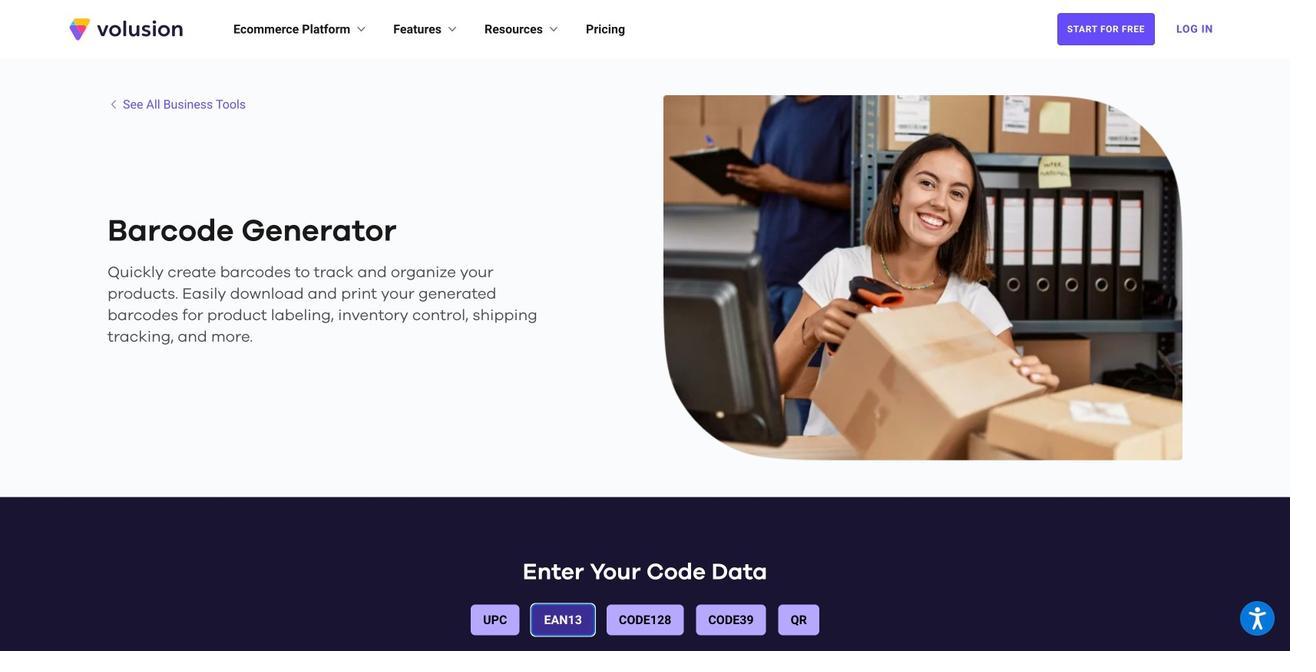 Task type: vqa. For each thing, say whether or not it's contained in the screenshot.
VIEW ECOMMERCE RESOURCES arrow_forward
no



Task type: describe. For each thing, give the bounding box(es) containing it.
open accessibe: accessibility options, statement and help image
[[1249, 607, 1266, 630]]



